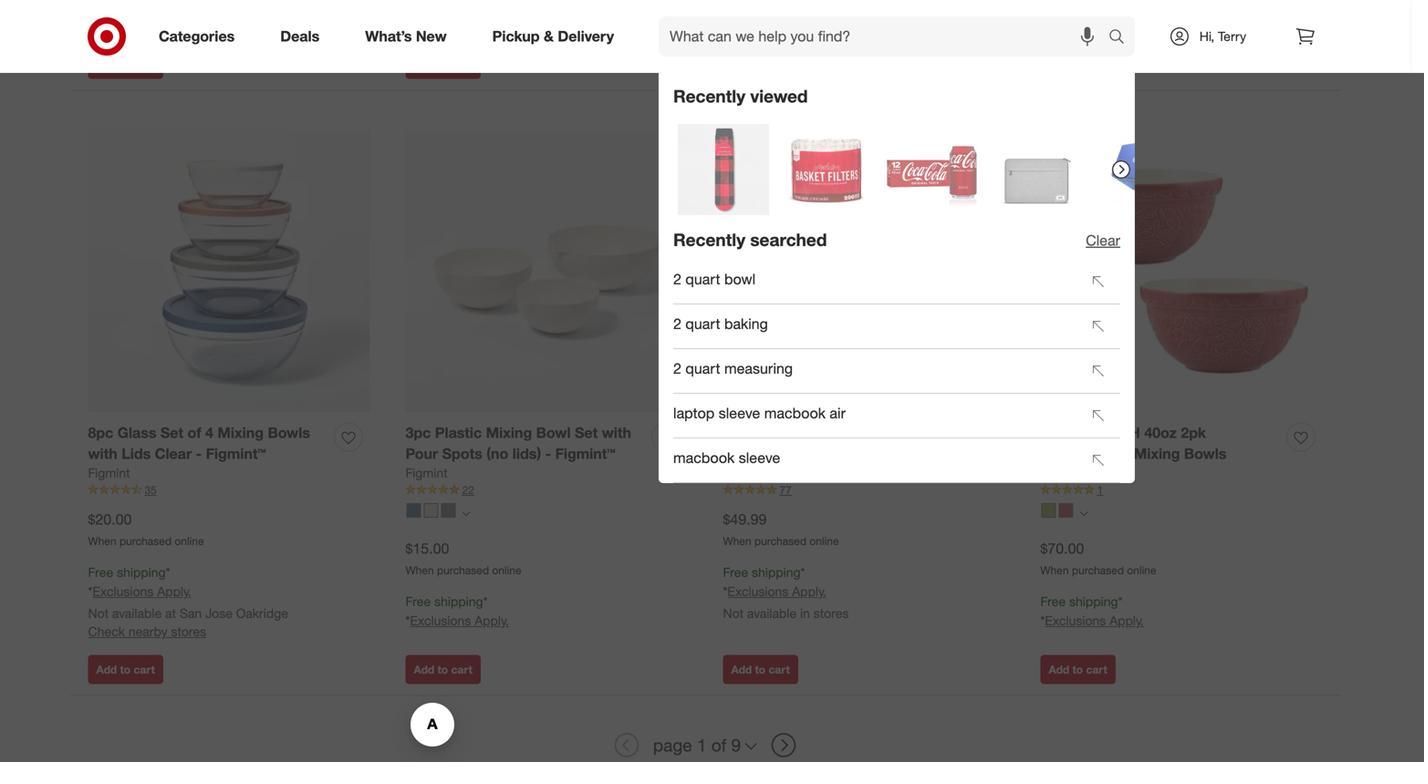 Task type: vqa. For each thing, say whether or not it's contained in the screenshot.
SUPPLIES
no



Task type: locate. For each thing, give the bounding box(es) containing it.
1 vertical spatial cash
[[1091, 466, 1126, 481]]

figmint™ for with
[[555, 445, 616, 463]]

bowls down 2pk
[[1184, 445, 1227, 463]]

free down the $49.99
[[723, 565, 748, 581]]

when for $20.00
[[88, 535, 116, 549]]

apply. for $49.99
[[792, 584, 826, 600]]

figmint™ down 4
[[206, 445, 266, 463]]

0 horizontal spatial hours
[[176, 3, 208, 19]]

available inside "free shipping * * exclusions apply. not available at san jose oakridge check nearby stores"
[[112, 606, 162, 622]]

bowl
[[724, 271, 756, 288]]

2 horizontal spatial stores
[[814, 606, 849, 622]]

online up "free shipping * * exclusions apply. not available at san jose oakridge check nearby stores"
[[175, 535, 204, 549]]

0 horizontal spatial available
[[112, 606, 162, 622]]

not inside "free shipping * * exclusions apply. not available at san jose oakridge check nearby stores"
[[88, 606, 109, 622]]

what's new link
[[350, 16, 470, 57]]

online inside $20.00 when purchased online
[[175, 535, 204, 549]]

free shipping * * exclusions apply. down $70.00 when purchased online
[[1041, 594, 1144, 629]]

1 figmint link from the left
[[88, 465, 130, 483]]

exclusions up check
[[93, 584, 154, 600]]

and
[[877, 445, 903, 463]]

shipping down $15.00 when purchased online
[[434, 594, 483, 610]]

shipping for $20.00
[[117, 565, 166, 581]]

online inside $70.00 when purchased online
[[1127, 564, 1157, 578]]

0 horizontal spatial in
[[483, 18, 493, 34]]

not inside free shipping * * exclusions apply. not available in stores
[[723, 606, 744, 622]]

lids)
[[513, 445, 541, 463]]

mixing down 40oz
[[1134, 445, 1180, 463]]

2 up '2 quart baking'
[[673, 271, 682, 288]]

exclusions
[[93, 584, 154, 600], [728, 584, 789, 600], [410, 613, 471, 629], [1045, 613, 1106, 629]]

sleeve for macbook
[[739, 450, 780, 467]]

1 free shipping * * exclusions apply. from the left
[[406, 594, 509, 629]]

2 horizontal spatial not
[[723, 606, 744, 622]]

-
[[196, 445, 202, 463], [545, 445, 551, 463]]

san
[[180, 606, 202, 622]]

0 horizontal spatial within
[[128, 3, 162, 19]]

search
[[1100, 29, 1144, 47]]

2 quart bowl link
[[673, 262, 1077, 302]]

2 horizontal spatial set
[[801, 466, 824, 484]]

apply. down $70.00 when purchased online
[[1110, 613, 1144, 629]]

1 vertical spatial quart
[[686, 315, 720, 333]]

when inside $20.00 when purchased online
[[88, 535, 116, 549]]

bowl
[[536, 424, 571, 442]]

(no
[[487, 445, 509, 463]]

hours
[[176, 3, 208, 19], [1128, 18, 1161, 34]]

2 horizontal spatial bowls
[[1184, 445, 1227, 463]]

exclusions for $49.99
[[728, 584, 789, 600]]

not for joseph joseph nest plus 9 piece nesting mixing bowls and measuring set
[[723, 606, 744, 622]]

when inside $49.99 when purchased online
[[723, 535, 752, 549]]

2 up laptop at the bottom of page
[[673, 360, 682, 378]]

0 vertical spatial cash
[[1100, 424, 1140, 442]]

free down $20.00 on the left of the page
[[88, 565, 113, 581]]

macbook down laptop at the bottom of page
[[673, 450, 735, 467]]

with inside 8pc glass set of 4 mixing bowls with lids clear - figmint™
[[88, 445, 117, 463]]

bowls down nest
[[831, 445, 873, 463]]

online down 22 link
[[492, 564, 522, 578]]

2 inside "link"
[[673, 360, 682, 378]]

1 - from the left
[[196, 445, 202, 463]]

purchased down the $49.99
[[755, 535, 807, 549]]

men&#39;s buffalo check plaid cozy crew socks with gift card holder - wondershop&#8482; red/black 6-12 image
[[678, 124, 769, 215]]

free inside "free shipping * * exclusions apply. not available at san jose oakridge check nearby stores"
[[88, 565, 113, 581]]

1 vertical spatial recently
[[673, 230, 746, 251]]

purchased for $20.00
[[120, 535, 172, 549]]

2 for 2 quart baking
[[673, 315, 682, 333]]

1 horizontal spatial bowls
[[831, 445, 873, 463]]

- right lids)
[[545, 445, 551, 463]]

2 free shipping * * exclusions apply. from the left
[[1041, 594, 1144, 629]]

ready
[[88, 3, 124, 19], [1041, 18, 1077, 34]]

2 horizontal spatial available
[[747, 606, 797, 622]]

searched
[[750, 230, 827, 251]]

shipping down $49.99 when purchased online
[[752, 565, 801, 581]]

quart left bowl
[[686, 271, 720, 288]]

free inside free shipping * * exclusions apply. not available in stores
[[723, 565, 748, 581]]

mixing up "77"
[[780, 445, 827, 463]]

online for $49.99
[[810, 535, 839, 549]]

2 quart from the top
[[686, 315, 720, 333]]

0 vertical spatial with
[[1164, 18, 1188, 34]]

- down of at the bottom left of the page
[[196, 445, 202, 463]]

set inside the joseph joseph nest plus 9 piece nesting mixing bowls and measuring set
[[801, 466, 824, 484]]

* down $70.00
[[1041, 613, 1045, 629]]

with right bowl
[[602, 424, 631, 442]]

set right "77"
[[801, 466, 824, 484]]

ready for ready within 2 hours with pickup
[[1041, 18, 1077, 34]]

shipping for $49.99
[[752, 565, 801, 581]]

1 horizontal spatial stores
[[496, 18, 531, 34]]

when for $49.99
[[723, 535, 752, 549]]

9
[[903, 424, 911, 442]]

in right new
[[483, 18, 493, 34]]

0 horizontal spatial figmint link
[[88, 465, 130, 483]]

quart left baking
[[686, 315, 720, 333]]

1 recently from the top
[[673, 86, 746, 107]]

1 vertical spatial mason
[[1041, 466, 1087, 481]]

of
[[188, 424, 201, 442]]

online up free shipping * * exclusions apply. not available in stores
[[810, 535, 839, 549]]

- inside 8pc glass set of 4 mixing bowls with lids clear - figmint™
[[196, 445, 202, 463]]

- for clear
[[196, 445, 202, 463]]

2 - from the left
[[545, 445, 551, 463]]

laptop sleeve macbook air link
[[673, 396, 1077, 436]]

add to cart
[[96, 57, 155, 71], [731, 57, 790, 71], [1049, 57, 1108, 71], [96, 663, 155, 677], [414, 663, 473, 677], [731, 663, 790, 677], [1049, 663, 1108, 677]]

figmint link down pour
[[406, 465, 448, 483]]

purchased inside $70.00 when purchased online
[[1072, 564, 1124, 578]]

clear inside 8pc glass set of 4 mixing bowls with lids clear - figmint™
[[155, 445, 192, 463]]

0 horizontal spatial macbook
[[673, 450, 735, 467]]

joseph
[[723, 424, 774, 442], [778, 424, 829, 442], [723, 466, 765, 481], [769, 466, 810, 481]]

not for 8pc glass set of 4 mixing bowls with lids clear - figmint™
[[88, 606, 109, 622]]

1 vertical spatial clear
[[155, 445, 192, 463]]

with
[[1164, 18, 1188, 34], [602, 424, 631, 442], [88, 445, 117, 463]]

mixing right 4
[[218, 424, 264, 442]]

1 link
[[1041, 483, 1323, 499]]

1 horizontal spatial free shipping * * exclusions apply.
[[1041, 594, 1144, 629]]

exclusions inside "free shipping * * exclusions apply. not available at san jose oakridge check nearby stores"
[[93, 584, 154, 600]]

online down 1 link
[[1127, 564, 1157, 578]]

2 recently from the top
[[673, 230, 746, 251]]

1 figmint™ from the left
[[206, 445, 266, 463]]

joseph joseph nest plus 9 piece nesting mixing bowls and measuring set image
[[723, 130, 1005, 412], [723, 130, 1005, 412]]

hours left hi,
[[1128, 18, 1161, 34]]

with left hi,
[[1164, 18, 1188, 34]]

set right bowl
[[575, 424, 598, 442]]

to
[[120, 57, 131, 71], [755, 57, 766, 71], [1073, 57, 1083, 71], [120, 663, 131, 677], [438, 663, 448, 677], [755, 663, 766, 677], [1073, 663, 1083, 677]]

1 vertical spatial sleeve
[[739, 450, 780, 467]]

figmint for with
[[88, 466, 130, 481]]

exclusions apply. button down $15.00 when purchased online
[[410, 612, 509, 630]]

1 mason from the top
[[1041, 424, 1096, 442]]

recently left viewed
[[673, 86, 746, 107]]

0 horizontal spatial bowls
[[268, 424, 310, 442]]

apply. up at
[[157, 584, 191, 600]]

shipping down $20.00 when purchased online on the bottom
[[117, 565, 166, 581]]

0 vertical spatial clear
[[1086, 232, 1120, 250]]

2 figmint™ from the left
[[555, 445, 616, 463]]

nesting
[[723, 445, 776, 463]]

purchased down $15.00
[[437, 564, 489, 578]]

quart
[[686, 271, 720, 288], [686, 315, 720, 333], [686, 360, 720, 378]]

coca-cola - 12pk/12 fl oz cans image
[[886, 124, 977, 215]]

hours for ready within 2 hours with pickup
[[1128, 18, 1161, 34]]

bowls right 4
[[268, 424, 310, 442]]

with down 8pc
[[88, 445, 117, 463]]

cash for mason cash
[[1091, 466, 1126, 481]]

apply. for $70.00
[[1110, 613, 1144, 629]]

figmint down pour
[[406, 466, 448, 481]]

available up check nearby stores button
[[112, 606, 162, 622]]

3pc plastic mixing bowl set with pour spots (no lids) - figmint™ image
[[406, 130, 688, 412], [406, 130, 688, 412]]

what's new
[[365, 27, 447, 45]]

quart inside the 2 quart baking link
[[686, 315, 720, 333]]

exclusions down $15.00 when purchased online
[[410, 613, 471, 629]]

mixing inside 'mason cash 40oz 2pk earthenware mixing bowls'
[[1134, 445, 1180, 463]]

sleeve for laptop
[[719, 405, 760, 423]]

categories link
[[143, 16, 258, 57]]

unlmited cellular hardshell case for apple 11-inch macbook air - blue image
[[1094, 124, 1185, 215]]

free shipping * * exclusions apply.
[[406, 594, 509, 629], [1041, 594, 1144, 629]]

0 vertical spatial mason
[[1041, 424, 1096, 442]]

add
[[96, 57, 117, 71], [731, 57, 752, 71], [1049, 57, 1070, 71], [96, 663, 117, 677], [414, 663, 435, 677], [731, 663, 752, 677], [1049, 663, 1070, 677]]

1 horizontal spatial -
[[545, 445, 551, 463]]

1 vertical spatial in
[[800, 606, 810, 622]]

set left of at the bottom left of the page
[[160, 424, 183, 442]]

0 horizontal spatial with
[[88, 445, 117, 463]]

2 down the 2 quart bowl
[[673, 315, 682, 333]]

2 mason from the top
[[1041, 466, 1087, 481]]

exclusions for $15.00
[[410, 613, 471, 629]]

figmint™ inside 3pc plastic mixing bowl set with pour spots (no lids) - figmint™
[[555, 445, 616, 463]]

0 horizontal spatial figmint
[[88, 466, 130, 481]]

online for $15.00
[[492, 564, 522, 578]]

hours up categories
[[176, 3, 208, 19]]

free down $15.00
[[406, 594, 431, 610]]

available inside free shipping * * exclusions apply. not available in stores
[[747, 606, 797, 622]]

mason up the earthenware
[[1041, 424, 1096, 442]]

2 vertical spatial quart
[[686, 360, 720, 378]]

cash up 1
[[1091, 466, 1126, 481]]

exclusions down $70.00 when purchased online
[[1045, 613, 1106, 629]]

*
[[166, 565, 170, 581], [801, 565, 805, 581], [88, 584, 93, 600], [723, 584, 728, 600], [483, 594, 488, 610], [1118, 594, 1123, 610], [406, 613, 410, 629], [1041, 613, 1045, 629]]

figmint down lids in the left of the page
[[88, 466, 130, 481]]

mason cash 40oz 2pk earthenware mixing bowls link
[[1041, 423, 1280, 465]]

shipping inside "free shipping * * exclusions apply. not available at san jose oakridge check nearby stores"
[[117, 565, 166, 581]]

free shipping * * exclusions apply. not available in stores
[[723, 565, 849, 622]]

piece
[[915, 424, 954, 442]]

free for $70.00
[[1041, 594, 1066, 610]]

recently up the 2 quart bowl
[[673, 230, 746, 251]]

1 vertical spatial with
[[602, 424, 631, 442]]

1 horizontal spatial available
[[430, 18, 479, 34]]

- inside 3pc plastic mixing bowl set with pour spots (no lids) - figmint™
[[545, 445, 551, 463]]

sleeve
[[719, 405, 760, 423], [739, 450, 780, 467]]

1 horizontal spatial not
[[406, 18, 426, 34]]

2 figmint from the left
[[406, 466, 448, 481]]

quart up laptop at the bottom of page
[[686, 360, 720, 378]]

figmint™ inside 8pc glass set of 4 mixing bowls with lids clear - figmint™
[[206, 445, 266, 463]]

1 horizontal spatial within
[[1081, 18, 1114, 34]]

2 vertical spatial with
[[88, 445, 117, 463]]

$15.00 when purchased online
[[406, 540, 522, 578]]

$70.00 when purchased online
[[1041, 540, 1157, 578]]

purchased down $70.00
[[1072, 564, 1124, 578]]

bowls inside the joseph joseph nest plus 9 piece nesting mixing bowls and measuring set
[[831, 445, 873, 463]]

0 vertical spatial sleeve
[[719, 405, 760, 423]]

apply. inside free shipping * * exclusions apply. not available in stores
[[792, 584, 826, 600]]

joseph left nest
[[778, 424, 829, 442]]

apply. down $15.00 when purchased online
[[475, 613, 509, 629]]

within for ready within 2 hours with pickup
[[1081, 18, 1114, 34]]

cart
[[134, 57, 155, 71], [769, 57, 790, 71], [1086, 57, 1108, 71], [134, 663, 155, 677], [451, 663, 473, 677], [769, 663, 790, 677], [1086, 663, 1108, 677]]

when down the $49.99
[[723, 535, 752, 549]]

when inside $15.00 when purchased online
[[406, 564, 434, 578]]

bowls inside 8pc glass set of 4 mixing bowls with lids clear - figmint™
[[268, 424, 310, 442]]

figmint link for with
[[88, 465, 130, 483]]

available
[[430, 18, 479, 34], [112, 606, 162, 622], [747, 606, 797, 622]]

1 horizontal spatial in
[[800, 606, 810, 622]]

0 vertical spatial recently
[[673, 86, 746, 107]]

cash
[[1100, 424, 1140, 442], [1091, 466, 1126, 481]]

1 figmint from the left
[[88, 466, 130, 481]]

purchased inside $20.00 when purchased online
[[120, 535, 172, 549]]

0 horizontal spatial clear
[[155, 445, 192, 463]]

purchased down $20.00 on the left of the page
[[120, 535, 172, 549]]

0 horizontal spatial ready
[[88, 3, 124, 19]]

bowls inside 'mason cash 40oz 2pk earthenware mixing bowls'
[[1184, 445, 1227, 463]]

2 quart bowl
[[673, 271, 756, 288]]

quart inside 2 quart bowl link
[[686, 271, 720, 288]]

apply. inside "free shipping * * exclusions apply. not available at san jose oakridge check nearby stores"
[[157, 584, 191, 600]]

search button
[[1100, 16, 1144, 60]]

stores inside free shipping * * exclusions apply. not available in stores
[[814, 606, 849, 622]]

1
[[1097, 484, 1103, 497]]

available left 'pickup'
[[430, 18, 479, 34]]

exclusions inside free shipping * * exclusions apply. not available in stores
[[728, 584, 789, 600]]

1 vertical spatial stores
[[814, 606, 849, 622]]

1 horizontal spatial set
[[575, 424, 598, 442]]

in
[[483, 18, 493, 34], [800, 606, 810, 622]]

stores
[[496, 18, 531, 34], [814, 606, 849, 622], [171, 624, 206, 640]]

cash up the earthenware
[[1100, 424, 1140, 442]]

figmint link down lids in the left of the page
[[88, 465, 130, 483]]

mixing up (no
[[486, 424, 532, 442]]

2 figmint link from the left
[[406, 465, 448, 483]]

0 horizontal spatial -
[[196, 445, 202, 463]]

exclusions apply. button down $49.99 when purchased online
[[728, 583, 826, 601]]

* down the $49.99
[[723, 584, 728, 600]]

mason cash 40oz 2pk earthenware mixing bowls image
[[1041, 130, 1323, 412], [1041, 130, 1323, 412]]

when down $20.00 on the left of the page
[[88, 535, 116, 549]]

online inside $15.00 when purchased online
[[492, 564, 522, 578]]

0 horizontal spatial stores
[[171, 624, 206, 640]]

earthenware
[[1041, 445, 1130, 463]]

free for $20.00
[[88, 565, 113, 581]]

hi, terry
[[1200, 28, 1246, 44]]

purchased inside $15.00 when purchased online
[[437, 564, 489, 578]]

0 vertical spatial macbook
[[764, 405, 826, 423]]

0 horizontal spatial not
[[88, 606, 109, 622]]

laptop sleeve macbook air
[[673, 405, 846, 423]]

available down $49.99 when purchased online
[[747, 606, 797, 622]]

0 vertical spatial quart
[[686, 271, 720, 288]]

quart inside the 2 quart measuring "link"
[[686, 360, 720, 378]]

8pc glass set of 4 mixing bowls with lids clear - figmint™
[[88, 424, 310, 463]]

joseph joseph link
[[723, 465, 810, 483]]

0 horizontal spatial figmint™
[[206, 445, 266, 463]]

figmint™ down bowl
[[555, 445, 616, 463]]

0 horizontal spatial free shipping * * exclusions apply.
[[406, 594, 509, 629]]

1 horizontal spatial figmint
[[406, 466, 448, 481]]

2 vertical spatial stores
[[171, 624, 206, 640]]

8pc glass set of 4 mixing bowls with lids clear - figmint™ image
[[88, 130, 370, 412], [88, 130, 370, 412]]

exclusions down $49.99 when purchased online
[[728, 584, 789, 600]]

1 horizontal spatial ready
[[1041, 18, 1077, 34]]

recently for recently searched
[[673, 230, 746, 251]]

1 horizontal spatial hours
[[1128, 18, 1161, 34]]

when down $15.00
[[406, 564, 434, 578]]

joseph up "77"
[[769, 466, 810, 481]]

pickup & delivery link
[[477, 16, 637, 57]]

purchased inside $49.99 when purchased online
[[755, 535, 807, 549]]

free shipping * * exclusions apply. down $15.00 when purchased online
[[406, 594, 509, 629]]

apply. down $49.99 when purchased online
[[792, 584, 826, 600]]

free down $70.00
[[1041, 594, 1066, 610]]

macbook left air
[[764, 405, 826, 423]]

check
[[88, 624, 125, 640]]

1 horizontal spatial macbook
[[764, 405, 826, 423]]

viewed
[[750, 86, 808, 107]]

when inside $70.00 when purchased online
[[1041, 564, 1069, 578]]

in down $49.99 when purchased online
[[800, 606, 810, 622]]

ready within 2 hours
[[88, 3, 208, 19]]

baking
[[724, 315, 768, 333]]

mason
[[1041, 424, 1096, 442], [1041, 466, 1087, 481]]

shipping inside free shipping * * exclusions apply. not available in stores
[[752, 565, 801, 581]]

shipping down $70.00 when purchased online
[[1070, 594, 1118, 610]]

solo re:focus 15.6&#34; laptop sleeve - gray image
[[990, 124, 1081, 215]]

online inside $49.99 when purchased online
[[810, 535, 839, 549]]

77
[[780, 484, 792, 497]]

recently
[[673, 86, 746, 107], [673, 230, 746, 251]]

cash inside 'mason cash 40oz 2pk earthenware mixing bowls'
[[1100, 424, 1140, 442]]

quart for baking
[[686, 315, 720, 333]]

clear down of at the bottom left of the page
[[155, 445, 192, 463]]

3 quart from the top
[[686, 360, 720, 378]]

mason inside 'mason cash 40oz 2pk earthenware mixing bowls'
[[1041, 424, 1096, 442]]

not
[[406, 18, 426, 34], [88, 606, 109, 622], [723, 606, 744, 622]]

0 horizontal spatial set
[[160, 424, 183, 442]]

mason down the earthenware
[[1041, 466, 1087, 481]]

when down $70.00
[[1041, 564, 1069, 578]]

1 quart from the top
[[686, 271, 720, 288]]

mixing inside 8pc glass set of 4 mixing bowls with lids clear - figmint™
[[218, 424, 264, 442]]

not available in stores
[[406, 18, 531, 34]]

1 horizontal spatial with
[[602, 424, 631, 442]]

clear down unlmited cellular hardshell case for apple 11-inch macbook air - blue image
[[1086, 232, 1120, 250]]

1 horizontal spatial figmint link
[[406, 465, 448, 483]]

77 link
[[723, 483, 1005, 499]]

1 horizontal spatial figmint™
[[555, 445, 616, 463]]



Task type: describe. For each thing, give the bounding box(es) containing it.
joseph joseph nest plus 9 piece nesting mixing bowls and measuring set link
[[723, 423, 962, 484]]

nest
[[833, 424, 865, 442]]

* down $70.00 when purchased online
[[1118, 594, 1123, 610]]

online for $70.00
[[1127, 564, 1157, 578]]

with inside 3pc plastic mixing bowl set with pour spots (no lids) - figmint™
[[602, 424, 631, 442]]

at
[[165, 606, 176, 622]]

joseph up nesting
[[723, 424, 774, 442]]

$15.00
[[406, 540, 449, 558]]

plus
[[869, 424, 899, 442]]

bowls for mason cash 40oz 2pk earthenware mixing bowls
[[1184, 445, 1227, 463]]

2 quart baking link
[[673, 307, 1077, 347]]

3pc
[[406, 424, 431, 442]]

clear link
[[1086, 232, 1120, 250]]

hours for ready within 2 hours
[[176, 3, 208, 19]]

in inside free shipping * * exclusions apply. not available in stores
[[800, 606, 810, 622]]

white coffee filters - 200ct - market pantry&#8482; image
[[782, 124, 873, 215]]

0 vertical spatial stores
[[496, 18, 531, 34]]

2 quart baking
[[673, 315, 768, 333]]

pour
[[406, 445, 438, 463]]

check nearby stores button
[[88, 623, 206, 641]]

ready within 2 hours with pickup
[[1041, 18, 1230, 34]]

what's
[[365, 27, 412, 45]]

online for $20.00
[[175, 535, 204, 549]]

pickup
[[1191, 18, 1230, 34]]

mason cash 40oz 2pk earthenware mixing bowls
[[1041, 424, 1227, 463]]

2 for 2 quart measuring
[[673, 360, 682, 378]]

oakridge
[[236, 606, 288, 622]]

available for 8pc glass set of 4 mixing bowls with lids clear - figmint™
[[112, 606, 162, 622]]

* down $15.00
[[406, 613, 410, 629]]

recently for recently viewed
[[673, 86, 746, 107]]

macbook sleeve
[[673, 450, 780, 467]]

3pc plastic mixing bowl set with pour spots (no lids) - figmint™
[[406, 424, 631, 463]]

3pc plastic mixing bowl set with pour spots (no lids) - figmint™ link
[[406, 423, 645, 465]]

apply. for $20.00
[[157, 584, 191, 600]]

lids
[[122, 445, 151, 463]]

2 left hi,
[[1118, 18, 1125, 34]]

figmint for spots
[[406, 466, 448, 481]]

2pk
[[1181, 424, 1206, 442]]

categories
[[159, 27, 235, 45]]

shipping for $15.00
[[434, 594, 483, 610]]

set inside 3pc plastic mixing bowl set with pour spots (no lids) - figmint™
[[575, 424, 598, 442]]

measuring
[[724, 360, 793, 378]]

22
[[462, 484, 474, 497]]

mason cash
[[1041, 466, 1126, 481]]

deals
[[280, 27, 320, 45]]

purchased for $15.00
[[437, 564, 489, 578]]

terry
[[1218, 28, 1246, 44]]

quart for measuring
[[686, 360, 720, 378]]

2 quart measuring
[[673, 360, 793, 378]]

mason cash link
[[1041, 465, 1126, 483]]

joseph joseph
[[723, 466, 810, 481]]

pickup
[[492, 27, 540, 45]]

2 quart measuring link
[[673, 351, 1077, 392]]

8pc
[[88, 424, 113, 442]]

mason for mason cash
[[1041, 466, 1087, 481]]

within for ready within 2 hours
[[128, 3, 162, 19]]

new
[[416, 27, 447, 45]]

air
[[830, 405, 846, 423]]

ready for ready within 2 hours
[[88, 3, 124, 19]]

exclusions for $70.00
[[1045, 613, 1106, 629]]

jose
[[205, 606, 233, 622]]

nearby
[[128, 624, 168, 640]]

2 for 2 quart bowl
[[673, 271, 682, 288]]

1 horizontal spatial clear
[[1086, 232, 1120, 250]]

$20.00
[[88, 511, 132, 529]]

macbook sleeve link
[[673, 441, 1077, 481]]

spots
[[442, 445, 483, 463]]

joseph down nesting
[[723, 466, 765, 481]]

mason for mason cash 40oz 2pk earthenware mixing bowls
[[1041, 424, 1096, 442]]

35 link
[[88, 483, 370, 499]]

4
[[205, 424, 213, 442]]

40oz
[[1145, 424, 1177, 442]]

* up check
[[88, 584, 93, 600]]

set inside 8pc glass set of 4 mixing bowls with lids clear - figmint™
[[160, 424, 183, 442]]

free for $15.00
[[406, 594, 431, 610]]

2 horizontal spatial with
[[1164, 18, 1188, 34]]

figmint™ for mixing
[[206, 445, 266, 463]]

when for $70.00
[[1041, 564, 1069, 578]]

measuring
[[723, 466, 797, 484]]

deals link
[[265, 16, 342, 57]]

pickup & delivery
[[492, 27, 614, 45]]

free shipping * * exclusions apply. not available at san jose oakridge check nearby stores
[[88, 565, 288, 640]]

available for joseph joseph nest plus 9 piece nesting mixing bowls and measuring set
[[747, 606, 797, 622]]

- for lids)
[[545, 445, 551, 463]]

purchased for $70.00
[[1072, 564, 1124, 578]]

delivery
[[558, 27, 614, 45]]

joseph joseph nest plus 9 piece nesting mixing bowls and measuring set
[[723, 424, 954, 484]]

purchased for $49.99
[[755, 535, 807, 549]]

plastic
[[435, 424, 482, 442]]

What can we help you find? suggestions appear below search field
[[659, 16, 1113, 57]]

stores inside "free shipping * * exclusions apply. not available at san jose oakridge check nearby stores"
[[171, 624, 206, 640]]

8pc glass set of 4 mixing bowls with lids clear - figmint™ link
[[88, 423, 327, 465]]

&
[[544, 27, 554, 45]]

apply. for $15.00
[[475, 613, 509, 629]]

free for $49.99
[[723, 565, 748, 581]]

* down $49.99 when purchased online
[[801, 565, 805, 581]]

exclusions for $20.00
[[93, 584, 154, 600]]

shipping for $70.00
[[1070, 594, 1118, 610]]

22 link
[[406, 483, 688, 499]]

figmint link for spots
[[406, 465, 448, 483]]

when for $15.00
[[406, 564, 434, 578]]

laptop
[[673, 405, 715, 423]]

hi,
[[1200, 28, 1215, 44]]

$20.00 when purchased online
[[88, 511, 204, 549]]

mixing inside 3pc plastic mixing bowl set with pour spots (no lids) - figmint™
[[486, 424, 532, 442]]

exclusions apply. button down $70.00 when purchased online
[[1045, 612, 1144, 630]]

quart for bowl
[[686, 271, 720, 288]]

recently searched
[[673, 230, 827, 251]]

* down $15.00 when purchased online
[[483, 594, 488, 610]]

free shipping * * exclusions apply. for $15.00
[[406, 594, 509, 629]]

2 up categories
[[165, 3, 172, 19]]

$49.99 when purchased online
[[723, 511, 839, 549]]

0 vertical spatial in
[[483, 18, 493, 34]]

free shipping * * exclusions apply. for $70.00
[[1041, 594, 1144, 629]]

* up at
[[166, 565, 170, 581]]

1 vertical spatial macbook
[[673, 450, 735, 467]]

$70.00
[[1041, 540, 1084, 558]]

glass
[[118, 424, 156, 442]]

$49.99
[[723, 511, 767, 529]]

recently viewed
[[673, 86, 808, 107]]

bowls for 8pc glass set of 4 mixing bowls with lids clear - figmint™
[[268, 424, 310, 442]]

exclusions apply. button up at
[[93, 583, 191, 601]]

cash for mason cash 40oz 2pk earthenware mixing bowls
[[1100, 424, 1140, 442]]

mixing inside the joseph joseph nest plus 9 piece nesting mixing bowls and measuring set
[[780, 445, 827, 463]]

35
[[145, 484, 157, 497]]



